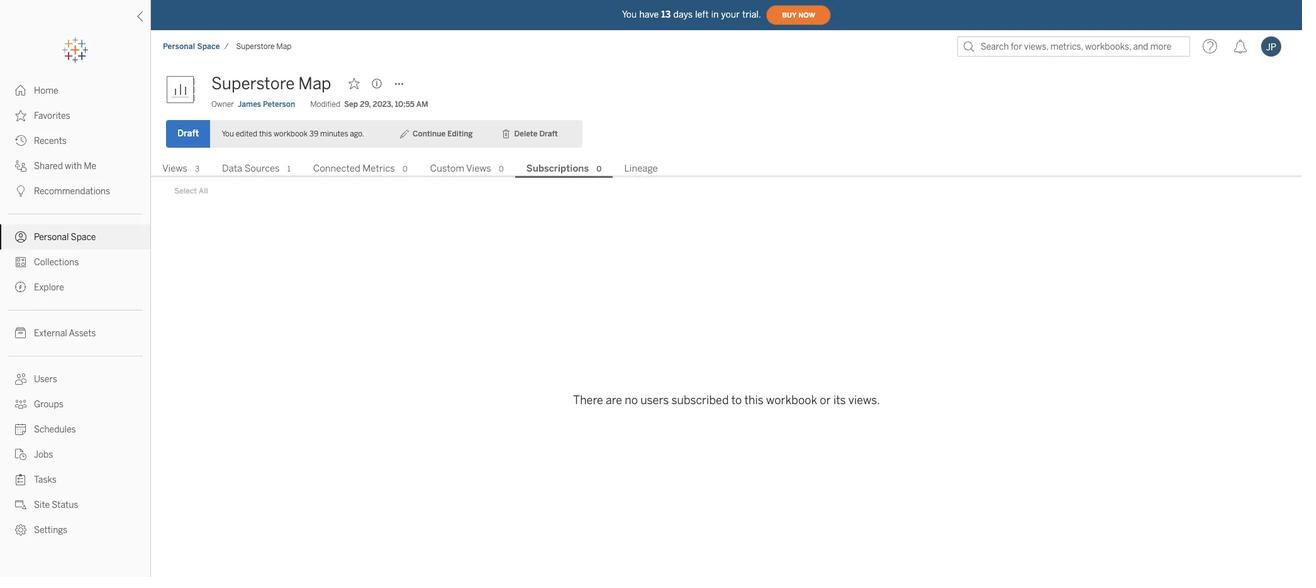 Task type: vqa. For each thing, say whether or not it's contained in the screenshot.


Task type: locate. For each thing, give the bounding box(es) containing it.
personal space link
[[162, 42, 221, 52], [0, 225, 150, 250]]

shared
[[34, 161, 63, 172]]

personal
[[163, 42, 195, 51], [34, 232, 69, 243]]

by text only_f5he34f image inside the jobs link
[[15, 449, 26, 461]]

by text only_f5he34f image for external assets
[[15, 328, 26, 339]]

0 horizontal spatial space
[[71, 232, 96, 243]]

space for personal space /
[[197, 42, 220, 51]]

1 0 from the left
[[403, 165, 408, 174]]

site status link
[[0, 493, 150, 518]]

1 vertical spatial workbook
[[767, 394, 818, 408]]

by text only_f5he34f image left users
[[15, 374, 26, 385]]

by text only_f5he34f image for groups
[[15, 399, 26, 410]]

by text only_f5he34f image left groups
[[15, 399, 26, 410]]

by text only_f5he34f image left site at the left of the page
[[15, 500, 26, 511]]

3 by text only_f5he34f image from the top
[[15, 328, 26, 339]]

5 by text only_f5he34f image from the top
[[15, 257, 26, 268]]

1 horizontal spatial this
[[745, 394, 764, 408]]

by text only_f5he34f image inside the users link
[[15, 374, 26, 385]]

personal space link left /
[[162, 42, 221, 52]]

views.
[[849, 394, 881, 408]]

by text only_f5he34f image inside "collections" link
[[15, 257, 26, 268]]

connected metrics
[[313, 163, 395, 174]]

6 by text only_f5he34f image from the top
[[15, 424, 26, 436]]

you left edited
[[222, 130, 234, 138]]

by text only_f5he34f image inside schedules link
[[15, 424, 26, 436]]

map right /
[[277, 42, 292, 51]]

0
[[403, 165, 408, 174], [499, 165, 504, 174], [597, 165, 602, 174]]

this
[[259, 130, 272, 138], [745, 394, 764, 408]]

minutes
[[320, 130, 348, 138]]

users
[[641, 394, 669, 408]]

views
[[162, 163, 188, 174], [466, 163, 492, 174]]

tasks link
[[0, 468, 150, 493]]

sep
[[344, 100, 358, 109]]

sources
[[245, 163, 280, 174]]

by text only_f5he34f image for home
[[15, 85, 26, 96]]

by text only_f5he34f image for schedules
[[15, 424, 26, 436]]

2 by text only_f5he34f image from the top
[[15, 232, 26, 243]]

0 horizontal spatial personal
[[34, 232, 69, 243]]

personal space link up collections at the top of page
[[0, 225, 150, 250]]

1 vertical spatial map
[[299, 74, 331, 94]]

by text only_f5he34f image left 'schedules'
[[15, 424, 26, 436]]

0 horizontal spatial workbook
[[274, 130, 308, 138]]

draft
[[178, 128, 199, 139]]

2023,
[[373, 100, 393, 109]]

superstore
[[236, 42, 275, 51], [211, 74, 295, 94]]

collections
[[34, 257, 79, 268]]

in
[[712, 9, 719, 20]]

personal inside main navigation. press the up and down arrow keys to access links. element
[[34, 232, 69, 243]]

groups link
[[0, 392, 150, 417]]

superstore up owner james peterson
[[211, 74, 295, 94]]

by text only_f5he34f image left home
[[15, 85, 26, 96]]

6 by text only_f5he34f image from the top
[[15, 282, 26, 293]]

0 horizontal spatial you
[[222, 130, 234, 138]]

0 vertical spatial superstore
[[236, 42, 275, 51]]

favorites link
[[0, 103, 150, 128]]

2 0 from the left
[[499, 165, 504, 174]]

0 right metrics on the top left of page
[[403, 165, 408, 174]]

collections link
[[0, 250, 150, 275]]

0 vertical spatial personal space link
[[162, 42, 221, 52]]

1 views from the left
[[162, 163, 188, 174]]

by text only_f5he34f image left "recents"
[[15, 135, 26, 147]]

by text only_f5he34f image left recommendations on the top
[[15, 186, 26, 197]]

by text only_f5he34f image left personal space
[[15, 232, 26, 243]]

0 vertical spatial workbook
[[274, 130, 308, 138]]

3 0 from the left
[[597, 165, 602, 174]]

1 vertical spatial superstore
[[211, 74, 295, 94]]

map up modified
[[299, 74, 331, 94]]

0 for views
[[499, 165, 504, 174]]

space left /
[[197, 42, 220, 51]]

this right to on the bottom of the page
[[745, 394, 764, 408]]

you for you have 13 days left in your trial.
[[622, 9, 637, 20]]

data sources
[[222, 163, 280, 174]]

are
[[606, 394, 623, 408]]

superstore map up james peterson link
[[211, 74, 331, 94]]

by text only_f5he34f image for collections
[[15, 257, 26, 268]]

1 horizontal spatial personal space link
[[162, 42, 221, 52]]

jobs
[[34, 450, 53, 461]]

map inside 'main content'
[[299, 74, 331, 94]]

peterson
[[263, 100, 295, 109]]

superstore map
[[236, 42, 292, 51], [211, 74, 331, 94]]

Search for views, metrics, workbooks, and more text field
[[958, 37, 1191, 57]]

1 horizontal spatial you
[[622, 9, 637, 20]]

there are no users subscribed to this workbook or its views.
[[573, 394, 881, 408]]

or
[[820, 394, 831, 408]]

by text only_f5he34f image inside tasks link
[[15, 475, 26, 486]]

views right custom
[[466, 163, 492, 174]]

1 vertical spatial personal
[[34, 232, 69, 243]]

1 vertical spatial space
[[71, 232, 96, 243]]

10 by text only_f5he34f image from the top
[[15, 525, 26, 536]]

by text only_f5he34f image inside "site status" link
[[15, 500, 26, 511]]

space up "collections" link
[[71, 232, 96, 243]]

1 horizontal spatial 0
[[499, 165, 504, 174]]

5 by text only_f5he34f image from the top
[[15, 399, 26, 410]]

by text only_f5he34f image for site status
[[15, 500, 26, 511]]

29,
[[360, 100, 371, 109]]

connected
[[313, 163, 361, 174]]

personal space /
[[163, 42, 229, 51]]

1 vertical spatial this
[[745, 394, 764, 408]]

this right edited
[[259, 130, 272, 138]]

1 vertical spatial superstore map
[[211, 74, 331, 94]]

by text only_f5he34f image inside 'recents' link
[[15, 135, 26, 147]]

by text only_f5he34f image inside groups link
[[15, 399, 26, 410]]

subscribed
[[672, 394, 729, 408]]

1 vertical spatial personal space link
[[0, 225, 150, 250]]

1 by text only_f5he34f image from the top
[[15, 161, 26, 172]]

you
[[622, 9, 637, 20], [222, 130, 234, 138]]

left
[[696, 9, 709, 20]]

workbook left 39 on the left of the page
[[274, 130, 308, 138]]

its
[[834, 394, 846, 408]]

buy now
[[782, 11, 816, 19]]

personal up workbook image
[[163, 42, 195, 51]]

by text only_f5he34f image inside shared with me link
[[15, 161, 26, 172]]

0 right 'custom views'
[[499, 165, 504, 174]]

owner james peterson
[[211, 100, 295, 109]]

4 by text only_f5he34f image from the top
[[15, 374, 26, 385]]

superstore right /
[[236, 42, 275, 51]]

map
[[277, 42, 292, 51], [299, 74, 331, 94]]

by text only_f5he34f image left favorites
[[15, 110, 26, 121]]

1 horizontal spatial space
[[197, 42, 220, 51]]

recents
[[34, 136, 67, 147]]

2 by text only_f5he34f image from the top
[[15, 110, 26, 121]]

space for personal space
[[71, 232, 96, 243]]

you inside superstore map 'main content'
[[222, 130, 234, 138]]

workbook image
[[166, 71, 204, 109]]

home
[[34, 86, 58, 96]]

explore link
[[0, 275, 150, 300]]

by text only_f5he34f image left shared
[[15, 161, 26, 172]]

ago.
[[350, 130, 365, 138]]

you left have
[[622, 9, 637, 20]]

0 vertical spatial space
[[197, 42, 220, 51]]

by text only_f5he34f image inside favorites "link"
[[15, 110, 26, 121]]

0 horizontal spatial 0
[[403, 165, 408, 174]]

9 by text only_f5he34f image from the top
[[15, 500, 26, 511]]

views left 3
[[162, 163, 188, 174]]

0 horizontal spatial views
[[162, 163, 188, 174]]

superstore map right /
[[236, 42, 292, 51]]

0 vertical spatial superstore map
[[236, 42, 292, 51]]

by text only_f5he34f image inside external assets link
[[15, 328, 26, 339]]

by text only_f5he34f image inside recommendations link
[[15, 186, 26, 197]]

by text only_f5he34f image for favorites
[[15, 110, 26, 121]]

subscriptions
[[527, 163, 589, 174]]

by text only_f5he34f image inside settings link
[[15, 525, 26, 536]]

your
[[722, 9, 740, 20]]

0 horizontal spatial this
[[259, 130, 272, 138]]

by text only_f5he34f image left tasks
[[15, 475, 26, 486]]

there
[[573, 394, 604, 408]]

2 horizontal spatial 0
[[597, 165, 602, 174]]

3 by text only_f5he34f image from the top
[[15, 135, 26, 147]]

edited
[[236, 130, 258, 138]]

space inside main navigation. press the up and down arrow keys to access links. element
[[71, 232, 96, 243]]

by text only_f5he34f image left explore
[[15, 282, 26, 293]]

to
[[732, 394, 742, 408]]

by text only_f5he34f image for explore
[[15, 282, 26, 293]]

workbook left or
[[767, 394, 818, 408]]

by text only_f5he34f image inside explore link
[[15, 282, 26, 293]]

0 horizontal spatial personal space link
[[0, 225, 150, 250]]

4 by text only_f5he34f image from the top
[[15, 186, 26, 197]]

0 vertical spatial you
[[622, 9, 637, 20]]

recommendations link
[[0, 179, 150, 204]]

1 horizontal spatial views
[[466, 163, 492, 174]]

schedules link
[[0, 417, 150, 442]]

7 by text only_f5he34f image from the top
[[15, 449, 26, 461]]

8 by text only_f5he34f image from the top
[[15, 475, 26, 486]]

by text only_f5he34f image left the external
[[15, 328, 26, 339]]

1 by text only_f5he34f image from the top
[[15, 85, 26, 96]]

1 horizontal spatial personal
[[163, 42, 195, 51]]

by text only_f5he34f image left jobs
[[15, 449, 26, 461]]

by text only_f5he34f image
[[15, 161, 26, 172], [15, 232, 26, 243], [15, 328, 26, 339], [15, 374, 26, 385], [15, 399, 26, 410], [15, 424, 26, 436]]

by text only_f5he34f image
[[15, 85, 26, 96], [15, 110, 26, 121], [15, 135, 26, 147], [15, 186, 26, 197], [15, 257, 26, 268], [15, 282, 26, 293], [15, 449, 26, 461], [15, 475, 26, 486], [15, 500, 26, 511], [15, 525, 26, 536]]

select
[[174, 187, 197, 196]]

site status
[[34, 500, 78, 511]]

personal up collections at the top of page
[[34, 232, 69, 243]]

superstore map inside superstore map 'main content'
[[211, 74, 331, 94]]

modified sep 29, 2023, 10:55 am
[[310, 100, 428, 109]]

external assets
[[34, 329, 96, 339]]

personal for personal space
[[34, 232, 69, 243]]

favorites
[[34, 111, 70, 121]]

by text only_f5he34f image left collections at the top of page
[[15, 257, 26, 268]]

0 vertical spatial personal
[[163, 42, 195, 51]]

0 horizontal spatial map
[[277, 42, 292, 51]]

by text only_f5he34f image inside the home link
[[15, 85, 26, 96]]

space
[[197, 42, 220, 51], [71, 232, 96, 243]]

1 vertical spatial you
[[222, 130, 234, 138]]

1 horizontal spatial map
[[299, 74, 331, 94]]

0 right subscriptions
[[597, 165, 602, 174]]

by text only_f5he34f image left settings
[[15, 525, 26, 536]]

workbook
[[274, 130, 308, 138], [767, 394, 818, 408]]

all
[[199, 187, 208, 196]]

users link
[[0, 367, 150, 392]]



Task type: describe. For each thing, give the bounding box(es) containing it.
settings link
[[0, 518, 150, 543]]

personal space
[[34, 232, 96, 243]]

am
[[416, 100, 428, 109]]

with
[[65, 161, 82, 172]]

2 views from the left
[[466, 163, 492, 174]]

days
[[674, 9, 693, 20]]

main navigation. press the up and down arrow keys to access links. element
[[0, 78, 150, 543]]

0 vertical spatial map
[[277, 42, 292, 51]]

assets
[[69, 329, 96, 339]]

site
[[34, 500, 50, 511]]

by text only_f5he34f image for jobs
[[15, 449, 26, 461]]

shared with me
[[34, 161, 96, 172]]

by text only_f5he34f image for personal space
[[15, 232, 26, 243]]

/
[[225, 42, 229, 51]]

1
[[287, 165, 291, 174]]

3
[[195, 165, 200, 174]]

users
[[34, 375, 57, 385]]

metrics
[[363, 163, 395, 174]]

groups
[[34, 400, 63, 410]]

owner
[[211, 100, 234, 109]]

home link
[[0, 78, 150, 103]]

select all button
[[166, 184, 216, 199]]

shared with me link
[[0, 154, 150, 179]]

by text only_f5he34f image for recents
[[15, 135, 26, 147]]

10:55
[[395, 100, 415, 109]]

james peterson link
[[238, 99, 295, 110]]

modified
[[310, 100, 341, 109]]

james
[[238, 100, 261, 109]]

39
[[310, 130, 319, 138]]

trial.
[[743, 9, 762, 20]]

superstore map main content
[[151, 63, 1303, 578]]

by text only_f5he34f image for tasks
[[15, 475, 26, 486]]

by text only_f5he34f image for users
[[15, 374, 26, 385]]

you have 13 days left in your trial.
[[622, 9, 762, 20]]

tasks
[[34, 475, 57, 486]]

status
[[52, 500, 78, 511]]

me
[[84, 161, 96, 172]]

schedules
[[34, 425, 76, 436]]

superstore inside 'main content'
[[211, 74, 295, 94]]

have
[[640, 9, 659, 20]]

personal for personal space /
[[163, 42, 195, 51]]

select all
[[174, 187, 208, 196]]

by text only_f5he34f image for settings
[[15, 525, 26, 536]]

external
[[34, 329, 67, 339]]

superstore map element
[[233, 42, 295, 51]]

0 vertical spatial this
[[259, 130, 272, 138]]

custom views
[[430, 163, 492, 174]]

custom
[[430, 163, 465, 174]]

by text only_f5he34f image for shared with me
[[15, 161, 26, 172]]

jobs link
[[0, 442, 150, 468]]

now
[[799, 11, 816, 19]]

you edited this workbook 39 minutes ago.
[[222, 130, 365, 138]]

0 for metrics
[[403, 165, 408, 174]]

explore
[[34, 283, 64, 293]]

1 horizontal spatial workbook
[[767, 394, 818, 408]]

sub-spaces tab list
[[151, 162, 1303, 178]]

buy
[[782, 11, 797, 19]]

by text only_f5he34f image for recommendations
[[15, 186, 26, 197]]

recommendations
[[34, 186, 110, 197]]

external assets link
[[0, 321, 150, 346]]

you for you edited this workbook 39 minutes ago.
[[222, 130, 234, 138]]

lineage
[[625, 163, 658, 174]]

buy now button
[[767, 5, 832, 25]]

recents link
[[0, 128, 150, 154]]

settings
[[34, 526, 67, 536]]

no
[[625, 394, 638, 408]]

13
[[662, 9, 671, 20]]

navigation panel element
[[0, 38, 150, 543]]

data
[[222, 163, 243, 174]]



